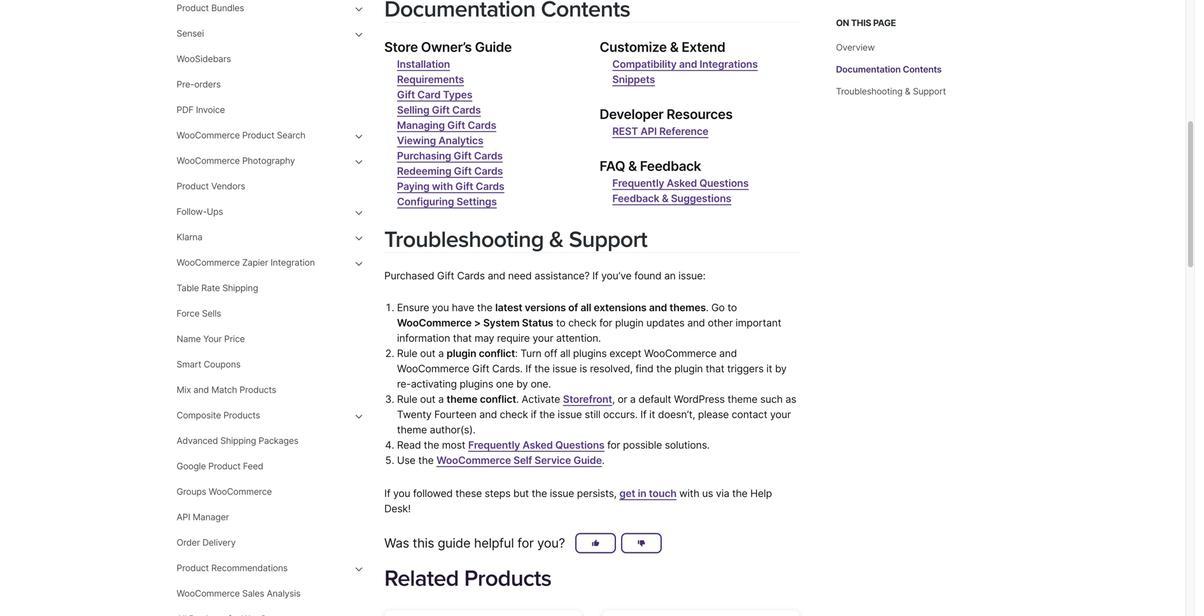 Task type: locate. For each thing, give the bounding box(es) containing it.
theme up the 'contact'
[[728, 393, 758, 405]]

advanced shipping packages
[[177, 435, 298, 446]]

faq
[[600, 158, 625, 174]]

it inside ", or a default wordpress theme such as twenty fourteen and check if the issue still occurs. if it doesn't, please contact your theme author(s)."
[[649, 408, 655, 421]]

1 horizontal spatial this
[[851, 18, 871, 28]]

1 vertical spatial check
[[500, 408, 528, 421]]

plugins up 'is'
[[573, 347, 607, 359]]

1 vertical spatial all
[[560, 347, 570, 359]]

issue inside ", or a default wordpress theme such as twenty fourteen and check if the issue still occurs. if it doesn't, please contact your theme author(s)."
[[558, 408, 582, 421]]

1 vertical spatial your
[[770, 408, 791, 421]]

rule for rule out a plugin conflict
[[397, 347, 417, 359]]

2 vertical spatial products
[[464, 565, 551, 592]]

search
[[277, 130, 305, 141]]

the right via
[[732, 487, 748, 500]]

if inside ", or a default wordpress theme such as twenty fourteen and check if the issue still occurs. if it doesn't, please contact your theme author(s)."
[[640, 408, 647, 421]]

groups woocommerce link
[[177, 485, 354, 499]]

documentation contents
[[836, 64, 942, 75]]

all
[[581, 301, 591, 314], [560, 347, 570, 359]]

occurs.
[[603, 408, 638, 421]]

woocommerce down product recommendations on the left bottom of page
[[177, 588, 240, 599]]

cards.
[[492, 362, 523, 375]]

1 horizontal spatial theme
[[447, 393, 478, 405]]

products for composite products
[[223, 410, 260, 421]]

force
[[177, 308, 200, 319]]

paying
[[397, 180, 430, 192]]

1 rule from the top
[[397, 347, 417, 359]]

frequently inside faq & feedback frequently asked questions feedback & suggestions
[[612, 177, 664, 189]]

1 horizontal spatial check
[[568, 317, 597, 329]]

1 vertical spatial that
[[706, 362, 725, 375]]

0 vertical spatial conflict
[[479, 347, 515, 359]]

it right triggers at the bottom right of the page
[[766, 362, 772, 375]]

it inside : turn off all plugins except woocommerce and woocommerce gift cards. if the issue is resolved, find the plugin that triggers it by re-activating plugins one by one.
[[766, 362, 772, 375]]

versions
[[525, 301, 566, 314]]

issue left still at bottom
[[558, 408, 582, 421]]

products up composite products link
[[240, 384, 276, 395]]

follow-ups
[[177, 206, 223, 217]]

this right was
[[413, 535, 434, 551]]

product inside product vendors link
[[177, 181, 209, 192]]

rule for rule out a theme conflict . activate storefront
[[397, 393, 417, 405]]

reference
[[659, 125, 709, 137]]

issue down service
[[550, 487, 574, 500]]

owner's
[[421, 39, 472, 55]]

the up >
[[477, 301, 493, 314]]

1 vertical spatial to
[[556, 317, 566, 329]]

2 horizontal spatial plugin
[[674, 362, 703, 375]]

product for product bundles
[[177, 3, 209, 13]]

products for related products
[[464, 565, 551, 592]]

0 vertical spatial frequently
[[612, 177, 664, 189]]

0 vertical spatial api
[[641, 125, 657, 137]]

managing gift cards link
[[397, 119, 496, 131]]

out for theme
[[420, 393, 435, 405]]

asked inside read the most frequently asked questions for possible solutions. use the woocommerce self service guide .
[[523, 439, 553, 451]]

0 horizontal spatial support
[[569, 226, 647, 254]]

theme up fourteen
[[447, 393, 478, 405]]

conflict up the cards.
[[479, 347, 515, 359]]

1 vertical spatial troubleshooting & support link
[[384, 226, 647, 254]]

0 vertical spatial check
[[568, 317, 597, 329]]

frequently up woocommerce self service guide link
[[468, 439, 520, 451]]

frequently asked questions link
[[612, 177, 749, 189], [468, 439, 605, 451]]

1 vertical spatial questions
[[555, 439, 605, 451]]

1 out from the top
[[420, 347, 435, 359]]

by up such
[[775, 362, 787, 375]]

the inside read the most frequently asked questions for possible solutions. use the woocommerce self service guide .
[[418, 454, 434, 466]]

persists,
[[577, 487, 617, 500]]

match
[[211, 384, 237, 395]]

rule down re-
[[397, 393, 417, 405]]

twenty
[[397, 408, 432, 421]]

woocommerce down most
[[436, 454, 511, 466]]

0 vertical spatial for
[[599, 317, 612, 329]]

gift
[[397, 88, 415, 101], [432, 104, 450, 116], [447, 119, 465, 131], [454, 149, 472, 162], [454, 165, 472, 177], [455, 180, 473, 192], [437, 269, 454, 282], [472, 362, 489, 375]]

to inside ensure you have the latest versions of all extensions and themes . go to woocommerce > system status
[[728, 301, 737, 314]]

customize & extend compatibility and integrations snippets
[[600, 39, 758, 86]]

0 vertical spatial troubleshooting
[[836, 86, 903, 97]]

0 horizontal spatial with
[[432, 180, 453, 192]]

product inside product recommendations 'link'
[[177, 563, 209, 573]]

in
[[638, 487, 646, 500]]

2 vertical spatial plugin
[[674, 362, 703, 375]]

&
[[670, 39, 679, 55], [905, 86, 911, 97], [628, 158, 637, 174], [662, 192, 669, 205], [549, 226, 564, 254]]

conflict down one
[[480, 393, 516, 405]]

google product feed link
[[177, 459, 354, 473]]

asked inside faq & feedback frequently asked questions feedback & suggestions
[[667, 177, 697, 189]]

gift up paying with gift cards link
[[454, 165, 472, 177]]

with inside with us via the help desk!
[[679, 487, 699, 500]]

rule
[[397, 347, 417, 359], [397, 393, 417, 405]]

. left go
[[706, 301, 709, 314]]

api right the rest
[[641, 125, 657, 137]]

0 horizontal spatial that
[[453, 332, 472, 344]]

0 vertical spatial guide
[[475, 39, 512, 55]]

woosidebars link
[[177, 52, 354, 66]]

and inside ensure you have the latest versions of all extensions and themes . go to woocommerce > system status
[[649, 301, 667, 314]]

that
[[453, 332, 472, 344], [706, 362, 725, 375]]

0 vertical spatial out
[[420, 347, 435, 359]]

gift down analytics
[[454, 149, 472, 162]]

system
[[483, 317, 520, 329]]

plugin inside to check for plugin updates and other important information that may require your attention.
[[615, 317, 644, 329]]

1 horizontal spatial it
[[766, 362, 772, 375]]

troubleshooting down documentation
[[836, 86, 903, 97]]

feedback & suggestions link
[[612, 192, 731, 205]]

your
[[203, 333, 222, 344]]

and down the rule out a theme conflict . activate storefront
[[479, 408, 497, 421]]

get in touch link
[[619, 487, 677, 500]]

0 vertical spatial rule
[[397, 347, 417, 359]]

woocommerce
[[177, 130, 240, 141], [177, 155, 240, 166], [177, 257, 240, 268], [397, 317, 472, 329], [644, 347, 717, 359], [397, 362, 469, 375], [436, 454, 511, 466], [209, 486, 272, 497], [177, 588, 240, 599]]

product down "order"
[[177, 563, 209, 573]]

resources
[[667, 106, 733, 122]]

0 vertical spatial it
[[766, 362, 772, 375]]

vote down image
[[638, 539, 645, 547]]

a
[[438, 347, 444, 359], [438, 393, 444, 405], [630, 393, 636, 405]]

asked up self
[[523, 439, 553, 451]]

for left possible
[[607, 439, 620, 451]]

sensei
[[177, 28, 204, 39]]

vote up image
[[592, 539, 599, 547]]

feedback down faq
[[612, 192, 660, 205]]

0 horizontal spatial all
[[560, 347, 570, 359]]

you for ensure
[[432, 301, 449, 314]]

guide up persists,
[[574, 454, 602, 466]]

this for was
[[413, 535, 434, 551]]

manager
[[193, 512, 229, 522]]

issue:
[[679, 269, 706, 282]]

0 horizontal spatial theme
[[397, 423, 427, 436]]

0 horizontal spatial plugin
[[447, 347, 476, 359]]

1 vertical spatial plugin
[[447, 347, 476, 359]]

you left have
[[432, 301, 449, 314]]

0 horizontal spatial asked
[[523, 439, 553, 451]]

composite products link
[[177, 408, 354, 422]]

for left you?
[[517, 535, 534, 551]]

1 horizontal spatial plugin
[[615, 317, 644, 329]]

this for on
[[851, 18, 871, 28]]

if
[[531, 408, 537, 421]]

. left activate
[[516, 393, 519, 405]]

1 horizontal spatial frequently
[[612, 177, 664, 189]]

this right on
[[851, 18, 871, 28]]

troubleshooting down settings in the top of the page
[[384, 226, 544, 254]]

0 vertical spatial asked
[[667, 177, 697, 189]]

your inside to check for plugin updates and other important information that may require your attention.
[[533, 332, 553, 344]]

0 vertical spatial questions
[[699, 177, 749, 189]]

woocommerce product search
[[177, 130, 305, 141]]

1 horizontal spatial support
[[913, 86, 946, 97]]

0 vertical spatial troubleshooting & support link
[[836, 86, 946, 97]]

asked up feedback & suggestions link
[[667, 177, 697, 189]]

0 vertical spatial with
[[432, 180, 453, 192]]

to inside to check for plugin updates and other important information that may require your attention.
[[556, 317, 566, 329]]

plugin down the may
[[447, 347, 476, 359]]

shipping inside table rate shipping link
[[222, 283, 258, 293]]

1 vertical spatial products
[[223, 410, 260, 421]]

require
[[497, 332, 530, 344]]

0 horizontal spatial frequently
[[468, 439, 520, 451]]

with left us
[[679, 487, 699, 500]]

2 out from the top
[[420, 393, 435, 405]]

issue left 'is'
[[553, 362, 577, 375]]

1 horizontal spatial guide
[[574, 454, 602, 466]]

frequently down faq
[[612, 177, 664, 189]]

for
[[599, 317, 612, 329], [607, 439, 620, 451], [517, 535, 534, 551]]

api up "order"
[[177, 512, 190, 522]]

sensei link
[[177, 26, 354, 40]]

support up you've
[[569, 226, 647, 254]]

installation link
[[397, 58, 450, 70]]

0 horizontal spatial troubleshooting & support
[[384, 226, 647, 254]]

to down the versions
[[556, 317, 566, 329]]

product inside google product feed link
[[208, 461, 241, 472]]

all inside : turn off all plugins except woocommerce and woocommerce gift cards. if the issue is resolved, find the plugin that triggers it by re-activating plugins one by one.
[[560, 347, 570, 359]]

2 rule from the top
[[397, 393, 417, 405]]

google
[[177, 461, 206, 472]]

your inside ", or a default wordpress theme such as twenty fourteen and check if the issue still occurs. if it doesn't, please contact your theme author(s)."
[[770, 408, 791, 421]]

0 vertical spatial your
[[533, 332, 553, 344]]

2 horizontal spatial theme
[[728, 393, 758, 405]]

api
[[641, 125, 657, 137], [177, 512, 190, 522]]

0 horizontal spatial troubleshooting & support link
[[384, 226, 647, 254]]

if down turn
[[526, 362, 532, 375]]

if down default
[[640, 408, 647, 421]]

0 vertical spatial products
[[240, 384, 276, 395]]

0 horizontal spatial it
[[649, 408, 655, 421]]

shipping up feed
[[220, 435, 256, 446]]

table rate shipping
[[177, 283, 258, 293]]

redeeming gift cards link
[[397, 165, 503, 177]]

woocommerce self service guide link
[[436, 454, 602, 466]]

1 vertical spatial conflict
[[480, 393, 516, 405]]

0 horizontal spatial your
[[533, 332, 553, 344]]

1 vertical spatial out
[[420, 393, 435, 405]]

0 horizontal spatial troubleshooting
[[384, 226, 544, 254]]

0 horizontal spatial guide
[[475, 39, 512, 55]]

& up compatibility and integrations "link"
[[670, 39, 679, 55]]

woocommerce down feed
[[209, 486, 272, 497]]

and inside to check for plugin updates and other important information that may require your attention.
[[687, 317, 705, 329]]

the right but
[[532, 487, 547, 500]]

a down information at left
[[438, 347, 444, 359]]

0 horizontal spatial check
[[500, 408, 528, 421]]

woocommerce up rate
[[177, 257, 240, 268]]

1 vertical spatial frequently
[[468, 439, 520, 451]]

and right mix
[[194, 384, 209, 395]]

theme down twenty
[[397, 423, 427, 436]]

. up persists,
[[602, 454, 605, 466]]

0 vertical spatial you
[[432, 301, 449, 314]]

of
[[568, 301, 578, 314]]

storefront
[[563, 393, 612, 405]]

plugins
[[573, 347, 607, 359], [460, 378, 493, 390]]

with
[[432, 180, 453, 192], [679, 487, 699, 500]]

frequently asked questions link up self
[[468, 439, 605, 451]]

questions
[[699, 177, 749, 189], [555, 439, 605, 451]]

api inside "developer resources rest api reference"
[[641, 125, 657, 137]]

overview link
[[836, 42, 875, 53]]

check down the rule out a theme conflict . activate storefront
[[500, 408, 528, 421]]

1 horizontal spatial all
[[581, 301, 591, 314]]

plugin up wordpress
[[674, 362, 703, 375]]

a down activating
[[438, 393, 444, 405]]

1 vertical spatial feedback
[[612, 192, 660, 205]]

with up configuring settings link
[[432, 180, 453, 192]]

woocommerce down invoice
[[177, 130, 240, 141]]

troubleshooting & support for the "troubleshooting & support" link to the right
[[836, 86, 946, 97]]

it down default
[[649, 408, 655, 421]]

,
[[612, 393, 615, 405]]

1 vertical spatial support
[[569, 226, 647, 254]]

possible
[[623, 439, 662, 451]]

and inside customize & extend compatibility and integrations snippets
[[679, 58, 697, 70]]

0 vertical spatial plugin
[[615, 317, 644, 329]]

0 horizontal spatial to
[[556, 317, 566, 329]]

the down read the
[[418, 454, 434, 466]]

guide right owner's
[[475, 39, 512, 55]]

woocommerce up product vendors
[[177, 155, 240, 166]]

1 horizontal spatial your
[[770, 408, 791, 421]]

0 horizontal spatial this
[[413, 535, 434, 551]]

rule down information at left
[[397, 347, 417, 359]]

shipping inside advanced shipping packages link
[[220, 435, 256, 446]]

all inside ensure you have the latest versions of all extensions and themes . go to woocommerce > system status
[[581, 301, 591, 314]]

product for product recommendations
[[177, 563, 209, 573]]

1 vertical spatial issue
[[558, 408, 582, 421]]

feedback up feedback & suggestions link
[[640, 158, 701, 174]]

product up sensei
[[177, 3, 209, 13]]

1 horizontal spatial api
[[641, 125, 657, 137]]

0 horizontal spatial frequently asked questions link
[[468, 439, 605, 451]]

a inside ", or a default wordpress theme such as twenty fourteen and check if the issue still occurs. if it doesn't, please contact your theme author(s)."
[[630, 393, 636, 405]]

all right of
[[581, 301, 591, 314]]

troubleshooting & support up need
[[384, 226, 647, 254]]

smart
[[177, 359, 201, 370]]

products down helpful
[[464, 565, 551, 592]]

vendors
[[211, 181, 245, 192]]

out down activating
[[420, 393, 435, 405]]

product inside product bundles link
[[177, 3, 209, 13]]

feedback
[[640, 158, 701, 174], [612, 192, 660, 205]]

1 vertical spatial this
[[413, 535, 434, 551]]

0 vertical spatial .
[[706, 301, 709, 314]]

still
[[585, 408, 601, 421]]

1 vertical spatial you
[[393, 487, 410, 500]]

store owner's guide installation requirements gift card types selling gift cards managing gift cards viewing analytics purchasing gift cards redeeming gift cards paying with gift cards configuring settings
[[384, 39, 512, 208]]

1 horizontal spatial frequently asked questions link
[[612, 177, 749, 189]]

questions up suggestions
[[699, 177, 749, 189]]

that inside : turn off all plugins except woocommerce and woocommerce gift cards. if the issue is resolved, find the plugin that triggers it by re-activating plugins one by one.
[[706, 362, 725, 375]]

developer resources rest api reference
[[600, 106, 733, 137]]

the inside with us via the help desk!
[[732, 487, 748, 500]]

1 horizontal spatial .
[[602, 454, 605, 466]]

all right 'off'
[[560, 347, 570, 359]]

0 vertical spatial issue
[[553, 362, 577, 375]]

support down contents
[[913, 86, 946, 97]]

conflict
[[479, 347, 515, 359], [480, 393, 516, 405]]

woocommerce product search link
[[177, 128, 354, 142]]

on this page
[[836, 18, 896, 28]]

for down extensions
[[599, 317, 612, 329]]

support
[[913, 86, 946, 97], [569, 226, 647, 254]]

please
[[698, 408, 729, 421]]

1 horizontal spatial that
[[706, 362, 725, 375]]

0 horizontal spatial plugins
[[460, 378, 493, 390]]

& right faq
[[628, 158, 637, 174]]

0 vertical spatial troubleshooting & support
[[836, 86, 946, 97]]

1 horizontal spatial with
[[679, 487, 699, 500]]

ensure
[[397, 301, 429, 314]]

0 vertical spatial to
[[728, 301, 737, 314]]

product down pdf invoice link
[[242, 130, 274, 141]]

your down status
[[533, 332, 553, 344]]

and down the themes on the right of the page
[[687, 317, 705, 329]]

product up follow-
[[177, 181, 209, 192]]

0 vertical spatial support
[[913, 86, 946, 97]]

products
[[240, 384, 276, 395], [223, 410, 260, 421], [464, 565, 551, 592]]

gift left the cards.
[[472, 362, 489, 375]]

fourteen
[[434, 408, 477, 421]]

frequently inside read the most frequently asked questions for possible solutions. use the woocommerce self service guide .
[[468, 439, 520, 451]]

1 horizontal spatial to
[[728, 301, 737, 314]]

plugin down extensions
[[615, 317, 644, 329]]

1 horizontal spatial you
[[432, 301, 449, 314]]

and up triggers at the bottom right of the page
[[719, 347, 737, 359]]

1 vertical spatial guide
[[574, 454, 602, 466]]

1 horizontal spatial by
[[775, 362, 787, 375]]

you've
[[601, 269, 632, 282]]

and up updates
[[649, 301, 667, 314]]

conflict for theme
[[480, 393, 516, 405]]

1 vertical spatial .
[[516, 393, 519, 405]]

woocommerce up information at left
[[397, 317, 472, 329]]

you up "desk!"
[[393, 487, 410, 500]]

order delivery link
[[177, 536, 354, 550]]

troubleshooting & support for the leftmost the "troubleshooting & support" link
[[384, 226, 647, 254]]

zapier
[[242, 257, 268, 268]]

with inside store owner's guide installation requirements gift card types selling gift cards managing gift cards viewing analytics purchasing gift cards redeeming gift cards paying with gift cards configuring settings
[[432, 180, 453, 192]]

troubleshooting & support down documentation contents link
[[836, 86, 946, 97]]

woocommerce inside read the most frequently asked questions for possible solutions. use the woocommerce self service guide .
[[436, 454, 511, 466]]

price
[[224, 333, 245, 344]]

such
[[760, 393, 783, 405]]

and inside ", or a default wordpress theme such as twenty fourteen and check if the issue still occurs. if it doesn't, please contact your theme author(s)."
[[479, 408, 497, 421]]

1 vertical spatial shipping
[[220, 435, 256, 446]]

0 horizontal spatial api
[[177, 512, 190, 522]]

doesn't,
[[658, 408, 695, 421]]

that inside to check for plugin updates and other important information that may require your attention.
[[453, 332, 472, 344]]

check inside to check for plugin updates and other important information that may require your attention.
[[568, 317, 597, 329]]

rest
[[612, 125, 638, 137]]

frequently asked questions link up feedback & suggestions link
[[612, 177, 749, 189]]

1 horizontal spatial asked
[[667, 177, 697, 189]]

the inside ", or a default wordpress theme such as twenty fourteen and check if the issue still occurs. if it doesn't, please contact your theme author(s)."
[[540, 408, 555, 421]]

purchased gift cards and need assistance? if you've found an issue:
[[384, 269, 706, 282]]

0 vertical spatial all
[[581, 301, 591, 314]]

0 vertical spatial this
[[851, 18, 871, 28]]

one
[[496, 378, 514, 390]]

for inside read the most frequently asked questions for possible solutions. use the woocommerce self service guide .
[[607, 439, 620, 451]]

1 vertical spatial rule
[[397, 393, 417, 405]]

by
[[775, 362, 787, 375], [516, 378, 528, 390]]

1 vertical spatial it
[[649, 408, 655, 421]]

that up the rule out a plugin conflict
[[453, 332, 472, 344]]

you inside ensure you have the latest versions of all extensions and themes . go to woocommerce > system status
[[432, 301, 449, 314]]

1 vertical spatial with
[[679, 487, 699, 500]]

ensure you have the latest versions of all extensions and themes . go to woocommerce > system status
[[397, 301, 737, 329]]

a right or
[[630, 393, 636, 405]]

was
[[384, 535, 409, 551]]

extensions
[[594, 301, 647, 314]]

integrations
[[700, 58, 758, 70]]

woocommerce inside ensure you have the latest versions of all extensions and themes . go to woocommerce > system status
[[397, 317, 472, 329]]



Task type: describe. For each thing, give the bounding box(es) containing it.
find
[[636, 362, 654, 375]]

2 vertical spatial for
[[517, 535, 534, 551]]

these
[[456, 487, 482, 500]]

pre-orders link
[[177, 77, 354, 91]]

snippets link
[[612, 73, 655, 86]]

plugin for updates
[[615, 317, 644, 329]]

advanced
[[177, 435, 218, 446]]

product vendors link
[[177, 179, 354, 193]]

requirements
[[397, 73, 464, 86]]

pdf invoice
[[177, 104, 225, 115]]

& up assistance?
[[549, 226, 564, 254]]

name your price link
[[177, 332, 354, 346]]

or
[[618, 393, 627, 405]]

help
[[750, 487, 772, 500]]

pre-orders
[[177, 79, 221, 90]]

product for product vendors
[[177, 181, 209, 192]]

product bundles link
[[177, 1, 354, 15]]

with us via the help desk!
[[384, 487, 772, 515]]

as
[[786, 393, 796, 405]]

0 horizontal spatial by
[[516, 378, 528, 390]]

0 vertical spatial plugins
[[573, 347, 607, 359]]

documentation
[[836, 64, 901, 75]]

product inside woocommerce product search link
[[242, 130, 274, 141]]

rest api reference link
[[612, 125, 709, 137]]

may
[[475, 332, 494, 344]]

2 vertical spatial issue
[[550, 487, 574, 500]]

the right find
[[656, 362, 672, 375]]

api manager link
[[177, 510, 354, 524]]

page
[[873, 18, 896, 28]]

1 vertical spatial plugins
[[460, 378, 493, 390]]

overview
[[836, 42, 875, 53]]

need
[[508, 269, 532, 282]]

a for default
[[630, 393, 636, 405]]

invoice
[[196, 104, 225, 115]]

storefront link
[[563, 393, 612, 405]]

a for plugin
[[438, 347, 444, 359]]

product vendors
[[177, 181, 245, 192]]

documentation contents link
[[836, 64, 942, 75]]

if left you've
[[592, 269, 599, 282]]

gift up have
[[437, 269, 454, 282]]

api manager
[[177, 512, 229, 522]]

and inside : turn off all plugins except woocommerce and woocommerce gift cards. if the issue is resolved, find the plugin that triggers it by re-activating plugins one by one.
[[719, 347, 737, 359]]

groups
[[177, 486, 206, 497]]

latest
[[495, 301, 522, 314]]

and left need
[[488, 269, 505, 282]]

suggestions
[[671, 192, 731, 205]]

on
[[836, 18, 849, 28]]

issue inside : turn off all plugins except woocommerce and woocommerce gift cards. if the issue is resolved, find the plugin that triggers it by re-activating plugins one by one.
[[553, 362, 577, 375]]

follow-ups link
[[177, 205, 354, 219]]

purchased
[[384, 269, 434, 282]]

extend
[[682, 39, 725, 55]]

support for the "troubleshooting & support" link to the right
[[913, 86, 946, 97]]

gift up analytics
[[447, 119, 465, 131]]

if up "desk!"
[[384, 487, 390, 500]]

go
[[711, 301, 725, 314]]

have
[[452, 301, 474, 314]]

helpful
[[474, 535, 514, 551]]

. inside read the most frequently asked questions for possible solutions. use the woocommerce self service guide .
[[602, 454, 605, 466]]

the up one.
[[534, 362, 550, 375]]

. inside ensure you have the latest versions of all extensions and themes . go to woocommerce > system status
[[706, 301, 709, 314]]

coupons
[[204, 359, 241, 370]]

0 horizontal spatial .
[[516, 393, 519, 405]]

important
[[736, 317, 781, 329]]

card
[[417, 88, 441, 101]]

pre-
[[177, 79, 194, 90]]

recommendations
[[211, 563, 288, 573]]

advanced shipping packages link
[[177, 434, 354, 448]]

triggers
[[727, 362, 764, 375]]

a for theme
[[438, 393, 444, 405]]

selling gift cards link
[[397, 104, 481, 116]]

settings
[[457, 195, 497, 208]]

klarna
[[177, 232, 202, 242]]

out for plugin
[[420, 347, 435, 359]]

pdf invoice link
[[177, 103, 354, 117]]

1 vertical spatial api
[[177, 512, 190, 522]]

product recommendations link
[[177, 561, 354, 575]]

follow-
[[177, 206, 207, 217]]

1 horizontal spatial troubleshooting & support link
[[836, 86, 946, 97]]

bundles
[[211, 3, 244, 13]]

questions inside faq & feedback frequently asked questions feedback & suggestions
[[699, 177, 749, 189]]

feed
[[243, 461, 263, 472]]

faq & feedback frequently asked questions feedback & suggestions
[[600, 158, 749, 205]]

is
[[580, 362, 587, 375]]

ups
[[207, 206, 223, 217]]

plugin for conflict
[[447, 347, 476, 359]]

self
[[514, 454, 532, 466]]

redeeming
[[397, 165, 451, 177]]

& inside customize & extend compatibility and integrations snippets
[[670, 39, 679, 55]]

if you followed these steps but the issue persists, get in touch
[[384, 487, 677, 500]]

turn
[[521, 347, 542, 359]]

steps
[[485, 487, 511, 500]]

1 horizontal spatial troubleshooting
[[836, 86, 903, 97]]

support for the leftmost the "troubleshooting & support" link
[[569, 226, 647, 254]]

check inside ", or a default wordpress theme such as twenty fourteen and check if the issue still occurs. if it doesn't, please contact your theme author(s)."
[[500, 408, 528, 421]]

requirements link
[[397, 73, 464, 86]]

& down contents
[[905, 86, 911, 97]]

conflict for plugin
[[479, 347, 515, 359]]

the inside ensure you have the latest versions of all extensions and themes . go to woocommerce > system status
[[477, 301, 493, 314]]

gift up settings in the top of the page
[[455, 180, 473, 192]]

selling
[[397, 104, 429, 116]]

you for if
[[393, 487, 410, 500]]

force sells
[[177, 308, 221, 319]]

resolved,
[[590, 362, 633, 375]]

0 vertical spatial feedback
[[640, 158, 701, 174]]

compatibility
[[612, 58, 677, 70]]

gift inside : turn off all plugins except woocommerce and woocommerce gift cards. if the issue is resolved, find the plugin that triggers it by re-activating plugins one by one.
[[472, 362, 489, 375]]

guide inside store owner's guide installation requirements gift card types selling gift cards managing gift cards viewing analytics purchasing gift cards redeeming gift cards paying with gift cards configuring settings
[[475, 39, 512, 55]]

for inside to check for plugin updates and other important information that may require your attention.
[[599, 317, 612, 329]]

gift card types link
[[397, 88, 472, 101]]

& left suggestions
[[662, 192, 669, 205]]

use
[[397, 454, 416, 466]]

contact
[[732, 408, 767, 421]]

if inside : turn off all plugins except woocommerce and woocommerce gift cards. if the issue is resolved, find the plugin that triggers it by re-activating plugins one by one.
[[526, 362, 532, 375]]

woocommerce down updates
[[644, 347, 717, 359]]

updates
[[646, 317, 685, 329]]

questions inside read the most frequently asked questions for possible solutions. use the woocommerce self service guide .
[[555, 439, 605, 451]]

woocommerce up activating
[[397, 362, 469, 375]]

gift up selling
[[397, 88, 415, 101]]

woocommerce photography link
[[177, 154, 354, 168]]

read the
[[397, 439, 439, 451]]

composite products
[[177, 410, 260, 421]]

0 vertical spatial by
[[775, 362, 787, 375]]

but
[[513, 487, 529, 500]]

gift up managing gift cards link
[[432, 104, 450, 116]]

you?
[[537, 535, 565, 551]]

plugin inside : turn off all plugins except woocommerce and woocommerce gift cards. if the issue is resolved, find the plugin that triggers it by re-activating plugins one by one.
[[674, 362, 703, 375]]

1 vertical spatial troubleshooting
[[384, 226, 544, 254]]

guide inside read the most frequently asked questions for possible solutions. use the woocommerce self service guide .
[[574, 454, 602, 466]]

activating
[[411, 378, 457, 390]]

managing
[[397, 119, 445, 131]]

delivery
[[202, 537, 236, 548]]



Task type: vqa. For each thing, say whether or not it's contained in the screenshot.
Search Box in the left of the page
no



